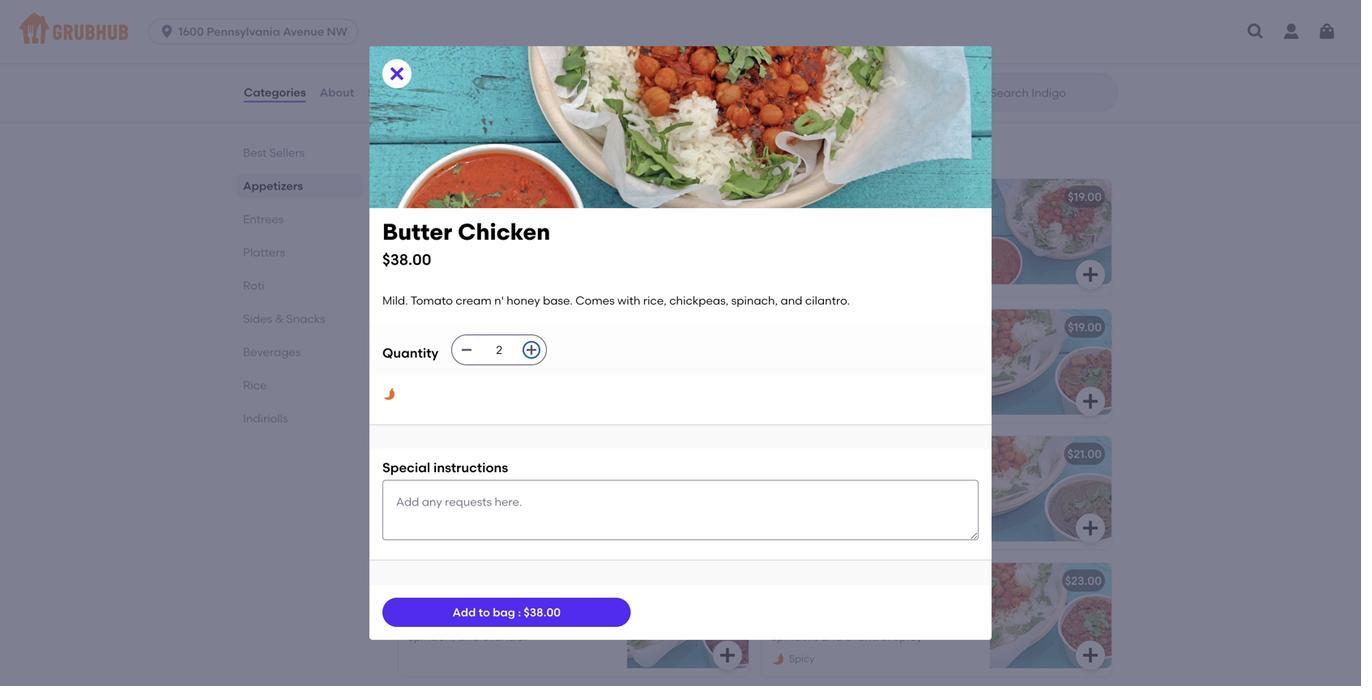 Task type: describe. For each thing, give the bounding box(es) containing it.
masala
[[408, 447, 450, 461]]

beat
[[819, 36, 845, 49]]

Search Indigo search field
[[989, 85, 1113, 100]]

spicy image up masala
[[408, 398, 423, 413]]

rice, inside very spicy. cooked in spicy spinach and butter. comes with rice, chickpeas, spinach, and cilantro.
[[903, 487, 926, 500]]

chicken for butter chicken $38.00
[[458, 218, 550, 246]]

seller
[[804, 174, 831, 185]]

chickpeas, inside ground lamb and peas cooked in curry. comes with rice, chickpeas, spinach, and cilantro. spicy
[[898, 614, 958, 627]]

chicken for punjabi chicken
[[453, 190, 499, 204]]

base
[[944, 343, 971, 357]]

spicy image down very
[[771, 525, 786, 540]]

base. for cream
[[543, 294, 573, 307]]

add to bag : $38.00
[[453, 606, 561, 619]]

to
[[479, 606, 490, 619]]

nw
[[327, 25, 348, 38]]

chickpeas, inside very spicy. cooked in spicy spinach and butter. comes with rice, chickpeas, spinach, and cilantro.
[[771, 503, 831, 517]]

fenugreek, ginger, and garlic no dairy. comes with rice, chickpeas, spinach, and cilantro.
[[408, 470, 594, 517]]

in inside very spicy. cooked in spicy spinach and butter. comes with rice, chickpeas, spinach, and cilantro.
[[877, 470, 887, 484]]

made
[[886, 52, 917, 66]]

comes inside very spicy. cooked in spicy spinach and butter. comes with rice, chickpeas, spinach, and cilantro.
[[835, 487, 874, 500]]

instructions
[[434, 460, 508, 476]]

spicy image for fenugreek, ginger, and garlic no dairy. comes with rice, chickpeas, spinach, and cilantro.
[[408, 525, 423, 540]]

spicy keema curry
[[771, 574, 877, 588]]

and inside bone in chunks of goat meat in spicy curry. comes with rice, chickpeas, spinach, and cilantro.
[[458, 630, 480, 644]]

$23.00 for ground lamb and peas cooked in curry. comes with rice, chickpeas, spinach, and cilantro. spicy
[[1065, 574, 1102, 588]]

goat
[[408, 574, 437, 588]]

of inside bone in chunks of goat meat in spicy curry. comes with rice, chickpeas, spinach, and cilantro.
[[493, 597, 504, 611]]

comes inside ground lamb and peas cooked in curry. comes with rice, chickpeas, spinach, and cilantro. spicy
[[804, 614, 844, 627]]

spicy for spicy
[[789, 653, 815, 665]]

cauliflower,
[[876, 36, 938, 49]]

and inside moderately spicy. ginger garlic base (no cream) but cooked in butter. comes with rice, chickpeas, spinach, and cilantro.
[[771, 393, 793, 406]]

chickpeas, inside moderately spicy. ginger garlic base (no cream) but cooked in butter. comes with rice, chickpeas, spinach, and cilantro.
[[865, 376, 925, 390]]

beans,
[[941, 36, 978, 49]]

spicy. for but
[[837, 343, 867, 357]]

goat curry image
[[627, 563, 749, 669]]

spinach, inside moderately spicy. ginger and garlic base. comes with rice, chickpeas, spinach, and cilantro. boneless.
[[408, 376, 455, 390]]

$19.00 for moderately spicy. ginger garlic base (no cream) but cooked in butter. comes with rice, chickpeas, spinach, and cilantro.
[[1068, 320, 1102, 334]]

rice
[[243, 378, 267, 392]]

spinach, inside ground lamb and peas cooked in curry. comes with rice, chickpeas, spinach, and cilantro. spicy
[[771, 630, 818, 644]]

blend of beat root, cauliflower, beans, carrots, potato's and onions. made spicy served over brioche buns.
[[771, 36, 1023, 82]]

spicy inside blend of beat root, cauliflower, beans, carrots, potato's and onions. made spicy served over brioche buns.
[[920, 52, 948, 66]]

masala chicken image
[[627, 436, 749, 542]]

lamb
[[408, 320, 440, 334]]

0 vertical spatial entrees
[[395, 141, 459, 162]]

1600 pennsylvania avenue nw button
[[148, 19, 365, 45]]

very
[[771, 470, 795, 484]]

quantity
[[382, 345, 439, 361]]

ginger,
[[472, 470, 510, 484]]

rice, inside 'fenugreek, ginger, and garlic no dairy. comes with rice, chickpeas, spinach, and cilantro.'
[[509, 487, 532, 500]]

very spicy. cooked in spicy spinach and butter. comes with rice, chickpeas, spinach, and cilantro.
[[771, 470, 964, 517]]

snacks
[[286, 312, 325, 326]]

butter for butter chicken
[[771, 193, 806, 207]]

rice, inside bone in chunks of goat meat in spicy curry. comes with rice, chickpeas, spinach, and cilantro.
[[509, 614, 533, 627]]

lamb curry
[[408, 320, 474, 334]]

of inside blend of beat root, cauliflower, beans, carrots, potato's and onions. made spicy served over brioche buns.
[[805, 36, 816, 49]]

butter chicken $38.00
[[382, 218, 550, 268]]

0 horizontal spatial spicy image
[[382, 387, 397, 402]]

$21.00 for saag chicken image
[[1068, 447, 1102, 461]]

1 horizontal spatial $38.00
[[524, 606, 561, 619]]

cilantro. inside ground lamb and peas cooked in curry. comes with rice, chickpeas, spinach, and cilantro. spicy
[[845, 630, 890, 644]]

chunks
[[452, 597, 490, 611]]

punjabi chicken image
[[627, 179, 749, 285]]

buns.
[[816, 69, 846, 82]]

and inside blend of beat root, cauliflower, beans, carrots, potato's and onions. made spicy served over brioche buns.
[[820, 52, 841, 66]]

ground lamb and peas cooked in curry. comes with rice, chickpeas, spinach, and cilantro. spicy
[[771, 597, 958, 644]]

chickpeas, inside moderately spicy. ginger and garlic base. comes with rice, chickpeas, spinach, and cilantro. boneless.
[[535, 360, 594, 374]]

search icon image
[[964, 83, 984, 102]]

best seller
[[781, 174, 831, 185]]

:
[[518, 606, 521, 619]]

in inside moderately spicy. ginger garlic base (no cream) but cooked in butter. comes with rice, chickpeas, spinach, and cilantro.
[[900, 360, 910, 374]]

curry. inside bone in chunks of goat meat in spicy curry. comes with rice, chickpeas, spinach, and cilantro.
[[408, 614, 439, 627]]

no
[[571, 470, 585, 484]]

with inside bone in chunks of goat meat in spicy curry. comes with rice, chickpeas, spinach, and cilantro.
[[483, 614, 506, 627]]

cilantro. inside bone in chunks of goat meat in spicy curry. comes with rice, chickpeas, spinach, and cilantro.
[[482, 630, 527, 644]]

spinach, inside moderately spicy. ginger garlic base (no cream) but cooked in butter. comes with rice, chickpeas, spinach, and cilantro.
[[927, 376, 974, 390]]

appetizers
[[243, 179, 303, 193]]

curry for lamb curry
[[443, 320, 474, 334]]

punjabi chicken
[[408, 190, 499, 204]]

in right bone
[[439, 597, 449, 611]]

chicken left tikka
[[771, 320, 817, 334]]

moderately spicy. ginger and garlic base. comes with rice, chickpeas, spinach, and cilantro. boneless.
[[408, 343, 603, 390]]

spinach, up chicken tikka
[[732, 294, 778, 307]]

add
[[453, 606, 476, 619]]

&
[[275, 312, 284, 326]]

reviews
[[368, 85, 413, 99]]

$23.00 for moderately spicy. ginger and garlic base. comes with rice, chickpeas, spinach, and cilantro. boneless.
[[702, 320, 739, 334]]

keema
[[805, 574, 844, 588]]

with inside ground lamb and peas cooked in curry. comes with rice, chickpeas, spinach, and cilantro. spicy
[[846, 614, 869, 627]]

chicken for masala chicken
[[452, 447, 498, 461]]

cream
[[456, 294, 492, 307]]

mild. tomato cream n' honey base. comes with rice, chickpeas, spinach, and cilantro.
[[382, 294, 850, 307]]

blend
[[771, 36, 803, 49]]

curry for goat curry
[[439, 574, 470, 588]]

about button
[[319, 63, 355, 122]]

chicken tikka image
[[990, 309, 1112, 415]]

punjabi
[[408, 190, 451, 204]]

0 vertical spatial $19.00
[[1068, 190, 1102, 204]]

pennsylvania
[[207, 25, 280, 38]]

sides
[[243, 312, 272, 326]]

but
[[835, 360, 854, 374]]

goat
[[507, 597, 533, 611]]

spicy image up chicken tikka
[[771, 271, 786, 286]]

best sellers
[[243, 146, 305, 160]]

Special instructions text field
[[382, 480, 979, 540]]

spicy inside ground lamb and peas cooked in curry. comes with rice, chickpeas, spinach, and cilantro. spicy
[[893, 630, 923, 644]]

butter chicken image
[[990, 179, 1112, 285]]

chicken tikka
[[771, 320, 850, 334]]

$21.00 for 'punjabi chicken' image
[[705, 190, 739, 204]]

butter. inside very spicy. cooked in spicy spinach and butter. comes with rice, chickpeas, spinach, and cilantro.
[[796, 487, 832, 500]]

lamb
[[816, 597, 845, 611]]

cooked inside ground lamb and peas cooked in curry. comes with rice, chickpeas, spinach, and cilantro. spicy
[[902, 597, 943, 611]]

spicy image for moderately spicy. ginger garlic base (no cream) but cooked in butter. comes with rice, chickpeas, spinach, and cilantro.
[[771, 398, 786, 413]]

spicy for spicy keema curry
[[771, 574, 802, 588]]

moderately for cream)
[[771, 343, 834, 357]]

over
[[990, 52, 1014, 66]]

categories button
[[243, 63, 307, 122]]

avenue
[[283, 25, 324, 38]]



Task type: locate. For each thing, give the bounding box(es) containing it.
1 horizontal spatial spicy
[[889, 470, 918, 484]]

1 vertical spatial $38.00
[[524, 606, 561, 619]]

1 vertical spatial svg image
[[1081, 265, 1100, 284]]

entrees up platters
[[243, 212, 284, 226]]

curry. down bone
[[408, 614, 439, 627]]

ginger
[[507, 343, 544, 357], [870, 343, 907, 357]]

$38.00 right : at the left bottom of page
[[524, 606, 561, 619]]

in right but
[[900, 360, 910, 374]]

dairy.
[[408, 487, 438, 500]]

spicy image
[[382, 387, 397, 402], [771, 398, 786, 413], [408, 525, 423, 540]]

curry
[[443, 320, 474, 334], [439, 574, 470, 588], [846, 574, 877, 588]]

base.
[[543, 294, 573, 307], [408, 360, 438, 374]]

with inside moderately spicy. ginger garlic base (no cream) but cooked in butter. comes with rice, chickpeas, spinach, and cilantro.
[[813, 376, 836, 390]]

2 moderately from the left
[[771, 343, 834, 357]]

spicy
[[920, 52, 948, 66], [889, 470, 918, 484], [580, 597, 608, 611]]

main navigation navigation
[[0, 0, 1361, 63]]

spinach, down cooked
[[833, 503, 880, 517]]

curry.
[[408, 614, 439, 627], [771, 614, 802, 627]]

spinach, inside 'fenugreek, ginger, and garlic no dairy. comes with rice, chickpeas, spinach, and cilantro.'
[[408, 503, 455, 517]]

garlic for moderately spicy. ginger garlic base (no cream) but cooked in butter. comes with rice, chickpeas, spinach, and cilantro.
[[910, 343, 941, 357]]

moderately spicy. ginger garlic base (no cream) but cooked in butter. comes with rice, chickpeas, spinach, and cilantro.
[[771, 343, 974, 406]]

$19.00
[[1068, 190, 1102, 204], [1068, 320, 1102, 334], [705, 447, 739, 461]]

0 vertical spatial butter
[[771, 193, 806, 207]]

mild.
[[382, 294, 408, 307]]

garlic inside moderately spicy. ginger and garlic base. comes with rice, chickpeas, spinach, and cilantro. boneless.
[[572, 343, 603, 357]]

1 horizontal spatial butter
[[771, 193, 806, 207]]

rice, down goat
[[509, 614, 533, 627]]

0 horizontal spatial $21.00
[[705, 190, 739, 204]]

fenugreek,
[[408, 470, 469, 484]]

0 horizontal spatial base.
[[408, 360, 438, 374]]

best
[[243, 146, 267, 160], [781, 174, 802, 185]]

chicken down punjabi chicken
[[458, 218, 550, 246]]

masala chicken
[[408, 447, 498, 461]]

1 vertical spatial cooked
[[902, 597, 943, 611]]

best for best sellers
[[243, 146, 267, 160]]

Input item quantity number field
[[482, 336, 517, 365]]

1 horizontal spatial svg image
[[1081, 265, 1100, 284]]

1 vertical spatial butter
[[382, 218, 452, 246]]

1 horizontal spatial garlic
[[572, 343, 603, 357]]

comes down cooked
[[835, 487, 874, 500]]

moderately for comes
[[408, 343, 471, 357]]

1 vertical spatial spicy
[[889, 470, 918, 484]]

entrees up punjabi
[[395, 141, 459, 162]]

cilantro. down the cream)
[[796, 393, 841, 406]]

of
[[805, 36, 816, 49], [493, 597, 504, 611]]

saag chicken
[[771, 447, 849, 461]]

comes down lamb at the bottom of page
[[804, 614, 844, 627]]

comes down fenugreek, on the bottom left of page
[[441, 487, 480, 500]]

1 vertical spatial of
[[493, 597, 504, 611]]

spicy right meat at the bottom left of the page
[[580, 597, 608, 611]]

root,
[[848, 36, 873, 49]]

comes down (no
[[771, 376, 811, 390]]

butter down punjabi
[[382, 218, 452, 246]]

garlic up boneless.
[[572, 343, 603, 357]]

0 vertical spatial spicy
[[920, 52, 948, 66]]

spinach, inside bone in chunks of goat meat in spicy curry. comes with rice, chickpeas, spinach, and cilantro.
[[408, 630, 455, 644]]

1 vertical spatial entrees
[[243, 212, 284, 226]]

chicken up cooked
[[804, 447, 849, 461]]

spicy image down ground at right bottom
[[771, 652, 786, 667]]

n'
[[494, 294, 504, 307]]

spinach, down 'base'
[[927, 376, 974, 390]]

rice, up lamb curry image
[[643, 294, 667, 307]]

of left "beat"
[[805, 36, 816, 49]]

ginger inside moderately spicy. ginger garlic base (no cream) but cooked in butter. comes with rice, chickpeas, spinach, and cilantro.
[[870, 343, 907, 357]]

served
[[951, 52, 988, 66]]

spicy inside bone in chunks of goat meat in spicy curry. comes with rice, chickpeas, spinach, and cilantro.
[[580, 597, 608, 611]]

bag
[[493, 606, 515, 619]]

ginger for rice,
[[507, 343, 544, 357]]

2 ginger from the left
[[870, 343, 907, 357]]

and
[[820, 52, 841, 66], [781, 294, 803, 307], [547, 343, 569, 357], [458, 376, 480, 390], [771, 393, 793, 406], [512, 470, 534, 484], [771, 487, 793, 500], [458, 503, 480, 517], [883, 503, 905, 517], [847, 597, 869, 611], [458, 630, 480, 644], [821, 630, 843, 644]]

potato's
[[771, 52, 817, 66]]

special instructions
[[382, 460, 508, 476]]

frankie gone bananas - chicken sliders image
[[627, 2, 749, 107]]

1 vertical spatial $19.00
[[1068, 320, 1102, 334]]

base. inside moderately spicy. ginger and garlic base. comes with rice, chickpeas, spinach, and cilantro. boneless.
[[408, 360, 438, 374]]

1 horizontal spatial butter.
[[912, 360, 948, 374]]

spinach
[[920, 470, 964, 484]]

0 vertical spatial $38.00
[[382, 251, 431, 268]]

spinach, down ground at right bottom
[[771, 630, 818, 644]]

in
[[900, 360, 910, 374], [877, 470, 887, 484], [439, 597, 449, 611], [568, 597, 577, 611], [945, 597, 955, 611]]

beverages
[[243, 345, 301, 359]]

0 vertical spatial best
[[243, 146, 267, 160]]

1 ginger from the left
[[507, 343, 544, 357]]

svg image
[[387, 64, 407, 84], [1081, 265, 1100, 284]]

1 horizontal spatial base.
[[543, 294, 573, 307]]

0 horizontal spatial svg image
[[387, 64, 407, 84]]

1 horizontal spatial spicy image
[[408, 525, 423, 540]]

goat curry
[[408, 574, 470, 588]]

cilantro. down bag
[[482, 630, 527, 644]]

cilantro.
[[805, 294, 850, 307], [482, 376, 527, 390], [796, 393, 841, 406], [482, 503, 527, 517], [907, 503, 952, 517], [482, 630, 527, 644], [845, 630, 890, 644]]

platters
[[243, 246, 285, 259]]

2 horizontal spatial garlic
[[910, 343, 941, 357]]

1600
[[178, 25, 204, 38]]

rice, down spinach
[[903, 487, 926, 500]]

1 horizontal spatial entrees
[[395, 141, 459, 162]]

lamb curry image
[[627, 309, 749, 415]]

garlic left 'base'
[[910, 343, 941, 357]]

0 horizontal spatial garlic
[[537, 470, 568, 484]]

1 vertical spatial spicy
[[893, 630, 923, 644]]

moderately
[[408, 343, 471, 357], [771, 343, 834, 357]]

meat
[[536, 597, 565, 611]]

chicken for saag chicken
[[804, 447, 849, 461]]

$21.00
[[705, 190, 739, 204], [1068, 447, 1102, 461]]

best left sellers
[[243, 146, 267, 160]]

0 horizontal spatial cooked
[[856, 360, 897, 374]]

with inside very spicy. cooked in spicy spinach and butter. comes with rice, chickpeas, spinach, and cilantro.
[[877, 487, 900, 500]]

carrots,
[[980, 36, 1023, 49]]

comes inside moderately spicy. ginger garlic base (no cream) but cooked in butter. comes with rice, chickpeas, spinach, and cilantro.
[[771, 376, 811, 390]]

1600 pennsylvania avenue nw
[[178, 25, 348, 38]]

spicy. for with
[[474, 343, 504, 357]]

ginger up boneless.
[[507, 343, 544, 357]]

chicken for butter chicken
[[809, 193, 854, 207]]

tikka
[[820, 320, 850, 334]]

rice, inside moderately spicy. ginger and garlic base. comes with rice, chickpeas, spinach, and cilantro. boneless.
[[509, 360, 532, 374]]

1 moderately from the left
[[408, 343, 471, 357]]

cooked right but
[[856, 360, 897, 374]]

garlic for fenugreek, ginger, and garlic no dairy. comes with rice, chickpeas, spinach, and cilantro.
[[537, 470, 568, 484]]

cilantro. down input item quantity number field on the left
[[482, 376, 527, 390]]

butter. inside moderately spicy. ginger garlic base (no cream) but cooked in butter. comes with rice, chickpeas, spinach, and cilantro.
[[912, 360, 948, 374]]

2 curry. from the left
[[771, 614, 802, 627]]

cilantro. down spinach
[[907, 503, 952, 517]]

0 vertical spatial $21.00
[[705, 190, 739, 204]]

chicken
[[453, 190, 499, 204], [809, 193, 854, 207], [458, 218, 550, 246], [771, 320, 817, 334], [452, 447, 498, 461], [804, 447, 849, 461]]

chicken right punjabi
[[453, 190, 499, 204]]

1 horizontal spatial of
[[805, 36, 816, 49]]

2 vertical spatial spicy
[[580, 597, 608, 611]]

0 horizontal spatial moderately
[[408, 343, 471, 357]]

spicy. inside moderately spicy. ginger garlic base (no cream) but cooked in butter. comes with rice, chickpeas, spinach, and cilantro.
[[837, 343, 867, 357]]

1 horizontal spatial curry.
[[771, 614, 802, 627]]

comes left input item quantity number field on the left
[[441, 360, 480, 374]]

2 horizontal spatial spicy.
[[837, 343, 867, 357]]

base. right honey
[[543, 294, 573, 307]]

moderately inside moderately spicy. ginger and garlic base. comes with rice, chickpeas, spinach, and cilantro. boneless.
[[408, 343, 471, 357]]

blend of beat root, cauliflower, beans, carrots, potato's and onions. made spicy served over brioche buns. button
[[762, 2, 1112, 107]]

1 horizontal spatial moderately
[[771, 343, 834, 357]]

categories
[[244, 85, 306, 99]]

brioche
[[771, 69, 813, 82]]

onions.
[[844, 52, 883, 66]]

entrees
[[395, 141, 459, 162], [243, 212, 284, 226]]

spinach, inside very spicy. cooked in spicy spinach and butter. comes with rice, chickpeas, spinach, and cilantro.
[[833, 503, 880, 517]]

1 horizontal spatial ginger
[[870, 343, 907, 357]]

rice, down ginger,
[[509, 487, 532, 500]]

honey
[[507, 294, 540, 307]]

cilantro. up tikka
[[805, 294, 850, 307]]

cream)
[[792, 360, 832, 374]]

cilantro. inside moderately spicy. ginger and garlic base. comes with rice, chickpeas, spinach, and cilantro. boneless.
[[482, 376, 527, 390]]

0 horizontal spatial curry.
[[408, 614, 439, 627]]

butter. down 'base'
[[912, 360, 948, 374]]

special
[[382, 460, 430, 476]]

sellers
[[269, 146, 305, 160]]

curry. down ground at right bottom
[[771, 614, 802, 627]]

rice, inside ground lamb and peas cooked in curry. comes with rice, chickpeas, spinach, and cilantro. spicy
[[872, 614, 896, 627]]

cilantro. down ginger,
[[482, 503, 527, 517]]

base. for ginger
[[408, 360, 438, 374]]

$19.00 for fenugreek, ginger, and garlic no dairy. comes with rice, chickpeas, spinach, and cilantro.
[[705, 447, 739, 461]]

bone
[[408, 597, 436, 611]]

spinach,
[[732, 294, 778, 307], [408, 376, 455, 390], [927, 376, 974, 390], [408, 503, 455, 517], [833, 503, 880, 517], [408, 630, 455, 644], [771, 630, 818, 644]]

comes right honey
[[576, 294, 615, 307]]

comes inside bone in chunks of goat meat in spicy curry. comes with rice, chickpeas, spinach, and cilantro.
[[441, 614, 481, 627]]

chickpeas, inside bone in chunks of goat meat in spicy curry. comes with rice, chickpeas, spinach, and cilantro.
[[535, 614, 594, 627]]

1 horizontal spatial $21.00
[[1068, 447, 1102, 461]]

spicy image
[[771, 271, 786, 286], [408, 398, 423, 413], [771, 525, 786, 540], [771, 652, 786, 667]]

garlic
[[572, 343, 603, 357], [910, 343, 941, 357], [537, 470, 568, 484]]

0 horizontal spatial $38.00
[[382, 251, 431, 268]]

spicy down beans,
[[920, 52, 948, 66]]

spicy. up but
[[837, 343, 867, 357]]

0 horizontal spatial butter.
[[796, 487, 832, 500]]

1 vertical spatial butter.
[[796, 487, 832, 500]]

svg image
[[1246, 22, 1266, 41], [1318, 22, 1337, 41], [159, 24, 175, 40], [718, 76, 737, 96], [460, 344, 473, 357], [525, 344, 538, 357], [1081, 392, 1100, 411], [1081, 519, 1100, 538], [718, 646, 737, 665], [1081, 646, 1100, 665]]

ground
[[771, 597, 813, 611]]

1 horizontal spatial best
[[781, 174, 802, 185]]

spicy. down n'
[[474, 343, 504, 357]]

chicken up ginger,
[[452, 447, 498, 461]]

chicken down seller
[[809, 193, 854, 207]]

0 horizontal spatial ginger
[[507, 343, 544, 357]]

chickpeas, inside 'fenugreek, ginger, and garlic no dairy. comes with rice, chickpeas, spinach, and cilantro.'
[[535, 487, 594, 500]]

cooked
[[856, 360, 897, 374], [902, 597, 943, 611]]

roti
[[243, 279, 265, 293]]

spinach, down dairy.
[[408, 503, 455, 517]]

spicy inside very spicy. cooked in spicy spinach and butter. comes with rice, chickpeas, spinach, and cilantro.
[[889, 470, 918, 484]]

of right 'to' at the left bottom
[[493, 597, 504, 611]]

1 horizontal spatial spicy.
[[798, 470, 828, 484]]

butter chicken
[[771, 193, 854, 207]]

$38.00
[[382, 251, 431, 268], [524, 606, 561, 619]]

spicy left spinach
[[889, 470, 918, 484]]

best for best seller
[[781, 174, 802, 185]]

0 vertical spatial base.
[[543, 294, 573, 307]]

0 vertical spatial of
[[805, 36, 816, 49]]

cilantro. down 'peas'
[[845, 630, 890, 644]]

garlic left no
[[537, 470, 568, 484]]

spicy. down saag chicken
[[798, 470, 828, 484]]

0 horizontal spatial spicy.
[[474, 343, 504, 357]]

0 vertical spatial cooked
[[856, 360, 897, 374]]

moderately up the cream)
[[771, 343, 834, 357]]

0 vertical spatial spicy
[[771, 574, 802, 588]]

spicy down 'peas'
[[893, 630, 923, 644]]

with inside 'fenugreek, ginger, and garlic no dairy. comes with rice, chickpeas, spinach, and cilantro.'
[[483, 487, 506, 500]]

peas
[[872, 597, 899, 611]]

spicy keema curry image
[[990, 563, 1112, 669]]

base. down the lamb
[[408, 360, 438, 374]]

0 horizontal spatial best
[[243, 146, 267, 160]]

bone in chunks of goat meat in spicy curry. comes with rice, chickpeas, spinach, and cilantro.
[[408, 597, 608, 644]]

cooked inside moderately spicy. ginger garlic base (no cream) but cooked in butter. comes with rice, chickpeas, spinach, and cilantro.
[[856, 360, 897, 374]]

butter inside the butter chicken $38.00
[[382, 218, 452, 246]]

saag
[[771, 447, 801, 461]]

in right cooked
[[877, 470, 887, 484]]

ginger for cooked
[[870, 343, 907, 357]]

cooked right 'peas'
[[902, 597, 943, 611]]

cilantro. inside moderately spicy. ginger garlic base (no cream) but cooked in butter. comes with rice, chickpeas, spinach, and cilantro.
[[796, 393, 841, 406]]

sides & snacks
[[243, 312, 325, 326]]

spicy
[[771, 574, 802, 588], [893, 630, 923, 644], [789, 653, 815, 665]]

1 vertical spatial base.
[[408, 360, 438, 374]]

moderately down lamb curry
[[408, 343, 471, 357]]

2 vertical spatial $19.00
[[705, 447, 739, 461]]

spinach, down bone
[[408, 630, 455, 644]]

$38.00 up mild.
[[382, 251, 431, 268]]

0 horizontal spatial butter
[[382, 218, 452, 246]]

1 horizontal spatial cooked
[[902, 597, 943, 611]]

butter. down saag chicken
[[796, 487, 832, 500]]

0 vertical spatial svg image
[[387, 64, 407, 84]]

ginger inside moderately spicy. ginger and garlic base. comes with rice, chickpeas, spinach, and cilantro. boneless.
[[507, 343, 544, 357]]

comes
[[576, 294, 615, 307], [441, 360, 480, 374], [771, 376, 811, 390], [441, 487, 480, 500], [835, 487, 874, 500], [441, 614, 481, 627], [804, 614, 844, 627]]

0 horizontal spatial entrees
[[243, 212, 284, 226]]

cilantro. inside 'fenugreek, ginger, and garlic no dairy. comes with rice, chickpeas, spinach, and cilantro.'
[[482, 503, 527, 517]]

saag chicken image
[[990, 436, 1112, 542]]

reviews button
[[367, 63, 414, 122]]

butter down best seller
[[771, 193, 806, 207]]

spicy up ground at right bottom
[[771, 574, 802, 588]]

spicy. inside moderately spicy. ginger and garlic base. comes with rice, chickpeas, spinach, and cilantro. boneless.
[[474, 343, 504, 357]]

rice, down but
[[839, 376, 863, 390]]

2 horizontal spatial spicy
[[920, 52, 948, 66]]

best left seller
[[781, 174, 802, 185]]

in right meat at the bottom left of the page
[[568, 597, 577, 611]]

comes inside moderately spicy. ginger and garlic base. comes with rice, chickpeas, spinach, and cilantro. boneless.
[[441, 360, 480, 374]]

chicken inside the butter chicken $38.00
[[458, 218, 550, 246]]

spicy image down dairy.
[[408, 525, 423, 540]]

butter for butter chicken $38.00
[[382, 218, 452, 246]]

spinach, down quantity
[[408, 376, 455, 390]]

boneless.
[[530, 376, 581, 390]]

comes down "chunks"
[[441, 614, 481, 627]]

$38.00 inside the butter chicken $38.00
[[382, 251, 431, 268]]

butter
[[771, 193, 806, 207], [382, 218, 452, 246]]

rice, down 'peas'
[[872, 614, 896, 627]]

0 horizontal spatial spicy
[[580, 597, 608, 611]]

2 horizontal spatial spicy image
[[771, 398, 786, 413]]

about
[[320, 85, 354, 99]]

comes inside 'fenugreek, ginger, and garlic no dairy. comes with rice, chickpeas, spinach, and cilantro.'
[[441, 487, 480, 500]]

(no
[[771, 360, 789, 374]]

cilantro. inside very spicy. cooked in spicy spinach and butter. comes with rice, chickpeas, spinach, and cilantro.
[[907, 503, 952, 517]]

curry. inside ground lamb and peas cooked in curry. comes with rice, chickpeas, spinach, and cilantro. spicy
[[771, 614, 802, 627]]

cooked
[[831, 470, 874, 484]]

curry up "chunks"
[[439, 574, 470, 588]]

in inside ground lamb and peas cooked in curry. comes with rice, chickpeas, spinach, and cilantro. spicy
[[945, 597, 955, 611]]

curry up 'peas'
[[846, 574, 877, 588]]

spicy down ground at right bottom
[[789, 653, 815, 665]]

1 vertical spatial $21.00
[[1068, 447, 1102, 461]]

curry down 'cream'
[[443, 320, 474, 334]]

moderately inside moderately spicy. ginger garlic base (no cream) but cooked in butter. comes with rice, chickpeas, spinach, and cilantro.
[[771, 343, 834, 357]]

spicy image down (no
[[771, 398, 786, 413]]

0 horizontal spatial of
[[493, 597, 504, 611]]

with inside moderately spicy. ginger and garlic base. comes with rice, chickpeas, spinach, and cilantro. boneless.
[[483, 360, 506, 374]]

garlic inside 'fenugreek, ginger, and garlic no dairy. comes with rice, chickpeas, spinach, and cilantro.'
[[537, 470, 568, 484]]

1 vertical spatial best
[[781, 174, 802, 185]]

svg image inside the 1600 pennsylvania avenue nw button
[[159, 24, 175, 40]]

1 curry. from the left
[[408, 614, 439, 627]]

0 vertical spatial butter.
[[912, 360, 948, 374]]

ginger left 'base'
[[870, 343, 907, 357]]

rice, up boneless.
[[509, 360, 532, 374]]

spicy image down quantity
[[382, 387, 397, 402]]

garlic inside moderately spicy. ginger garlic base (no cream) but cooked in butter. comes with rice, chickpeas, spinach, and cilantro.
[[910, 343, 941, 357]]

in right 'peas'
[[945, 597, 955, 611]]

rice, inside moderately spicy. ginger garlic base (no cream) but cooked in butter. comes with rice, chickpeas, spinach, and cilantro.
[[839, 376, 863, 390]]

tomato
[[411, 294, 453, 307]]

spicy. inside very spicy. cooked in spicy spinach and butter. comes with rice, chickpeas, spinach, and cilantro.
[[798, 470, 828, 484]]

spicy. for butter.
[[798, 470, 828, 484]]

2 vertical spatial spicy
[[789, 653, 815, 665]]

indiriolls
[[243, 412, 288, 425]]



Task type: vqa. For each thing, say whether or not it's contained in the screenshot.
Brazilian
no



